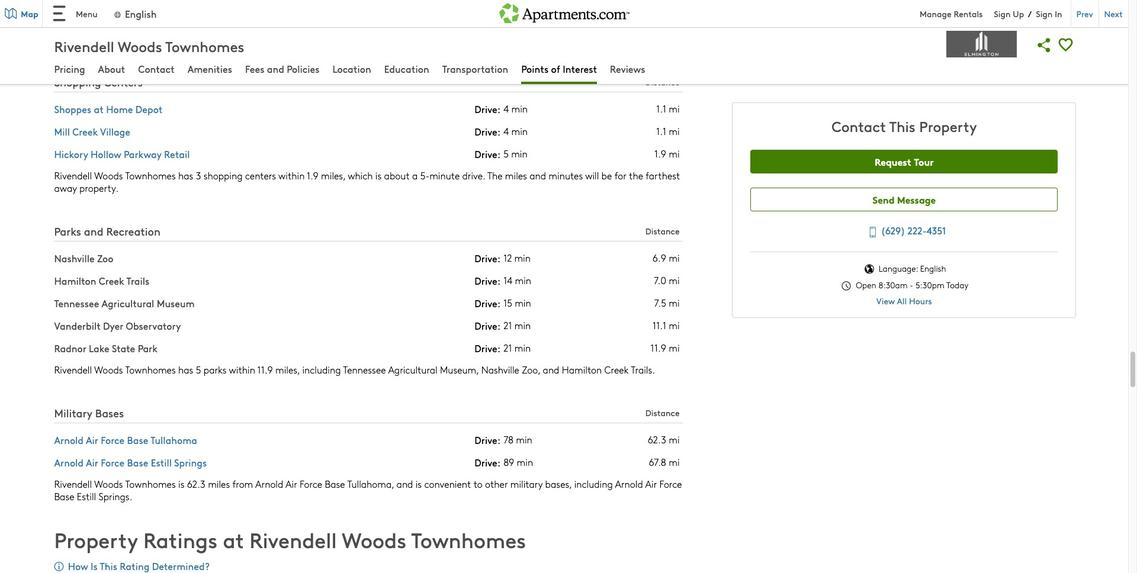 Task type: vqa. For each thing, say whether or not it's contained in the screenshot.


Task type: describe. For each thing, give the bounding box(es) containing it.
2 horizontal spatial is
[[416, 478, 422, 490]]

1 vertical spatial miles,
[[276, 364, 300, 376]]

11.1
[[653, 320, 667, 332]]

dyer
[[103, 319, 123, 332]]

9 mi from the top
[[669, 434, 680, 446]]

the
[[488, 169, 503, 182]]

1 vertical spatial property
[[54, 525, 138, 554]]

rivendell woods townhomes has 3 shopping centers within 1.9 miles, which is about a 5-minute drive. the miles and minutes will be for the farthest away property.
[[54, 169, 680, 194]]

15
[[504, 297, 512, 309]]

education button
[[384, 62, 429, 78]]

creek for village
[[72, 125, 98, 138]]

hours
[[910, 295, 933, 307]]

location button
[[333, 62, 371, 78]]

convenient
[[425, 478, 471, 490]]

mill creek village link
[[54, 125, 130, 138]]

request
[[875, 154, 912, 168]]

parkway
[[124, 148, 162, 161]]

0 horizontal spatial from
[[135, 45, 155, 58]]

pricing button
[[54, 62, 85, 78]]

1 vertical spatial nashville
[[482, 364, 520, 376]]

force up property ratings at rivendell woods townhomes
[[300, 478, 322, 490]]

springs.
[[99, 490, 132, 503]]

a
[[412, 169, 418, 182]]

arnold air force base estill springs
[[54, 456, 207, 469]]

away
[[54, 182, 77, 194]]

222-
[[908, 224, 927, 237]]

is inside rivendell woods townhomes has 3 shopping centers within 1.9 miles, which is about a 5-minute drive. the miles and minutes will be for the farthest away property.
[[376, 169, 382, 182]]

has for parks and recreation
[[178, 364, 193, 376]]

0 horizontal spatial is
[[178, 478, 185, 490]]

contact for contact this property
[[832, 116, 886, 136]]

centers
[[104, 75, 143, 89]]

1 horizontal spatial points of interest
[[522, 62, 597, 75]]

1 horizontal spatial english
[[921, 263, 947, 274]]

1.1 for mill creek village
[[657, 125, 667, 138]]

62.3 mi
[[648, 434, 680, 446]]

3 drive: from the top
[[475, 148, 501, 161]]

determined?
[[152, 560, 210, 573]]

drive: 4 min for shoppes at home depot
[[475, 103, 528, 116]]

rivendell woods townhomes
[[54, 36, 244, 55]]

woods for rivendell woods townhomes has 3 shopping centers within 1.9 miles, which is about a 5-minute drive. the miles and minutes will be for the farthest away property.
[[94, 169, 123, 182]]

to
[[474, 478, 483, 490]]

map link
[[0, 0, 43, 27]]

centers
[[245, 169, 276, 182]]

5 inside drive: 5 min
[[504, 148, 509, 160]]

request tour button
[[751, 150, 1058, 174]]

menu
[[76, 8, 98, 20]]

force down 67.8 mi
[[660, 478, 682, 490]]

base up arnold air force base estill springs
[[127, 433, 148, 446]]

drive: 15 min
[[475, 297, 531, 310]]

11.9 mi
[[651, 342, 680, 354]]

0 vertical spatial nashville
[[54, 252, 95, 265]]

8 mi from the top
[[669, 342, 680, 354]]

bases,
[[545, 478, 572, 490]]

state
[[112, 342, 135, 355]]

7 drive: from the top
[[475, 319, 501, 332]]

points inside points of interest button
[[522, 62, 549, 75]]

manage rentals link
[[920, 7, 994, 19]]

reviews
[[610, 62, 646, 75]]

how is this rating determined?
[[68, 560, 210, 573]]

10 drive: from the top
[[475, 456, 501, 469]]

3 mi from the top
[[669, 148, 680, 160]]

6 mi from the top
[[669, 297, 680, 309]]

send message
[[873, 192, 936, 206]]

base left springs.
[[54, 490, 74, 503]]

lake
[[89, 342, 109, 355]]

property ratings at rivendell woods townhomes
[[54, 525, 526, 554]]

and right time
[[77, 45, 94, 58]]

0 horizontal spatial english
[[125, 7, 157, 20]]

policies
[[287, 62, 320, 75]]

next link
[[1099, 0, 1129, 28]]

military
[[54, 406, 92, 420]]

rivendell for rivendell woods townhomes has 3 shopping centers within 1.9 miles, which is about a 5-minute drive. the miles and minutes will be for the farthest away property.
[[54, 169, 92, 182]]

1 vertical spatial 5
[[196, 364, 201, 376]]

trails.
[[631, 364, 655, 376]]

property.
[[79, 182, 119, 194]]

open
[[856, 280, 877, 291]]

which
[[348, 169, 373, 182]]

8 drive: from the top
[[475, 342, 501, 355]]

bases
[[95, 406, 124, 420]]

language: english
[[877, 263, 947, 274]]

retail
[[164, 148, 190, 161]]

fees and policies
[[245, 62, 320, 75]]

10 mi from the top
[[669, 456, 680, 469]]

about button
[[98, 62, 125, 78]]

time
[[54, 45, 75, 58]]

observatory
[[126, 319, 181, 332]]

trails
[[127, 274, 149, 287]]

woods for rivendell woods townhomes
[[118, 36, 162, 55]]

radnor lake state park
[[54, 342, 158, 355]]

radnor
[[54, 342, 86, 355]]

hollow
[[91, 148, 121, 161]]

5-
[[421, 169, 430, 182]]

tullahoma,
[[347, 478, 394, 490]]

contact for contact button
[[138, 62, 175, 75]]

force down arnold air force base tullahoma link
[[101, 456, 125, 469]]

distance
[[96, 45, 132, 58]]

vanderbilt
[[54, 319, 101, 332]]

mill creek village
[[54, 125, 130, 138]]

location
[[333, 62, 371, 75]]

and right zoo,
[[543, 364, 560, 376]]

today
[[947, 280, 969, 291]]

townhomes for rivendell woods townhomes
[[165, 36, 244, 55]]

about
[[98, 62, 125, 75]]

4351
[[927, 224, 947, 237]]

and inside rivendell woods townhomes has 3 shopping centers within 1.9 miles, which is about a 5-minute drive. the miles and minutes will be for the farthest away property.
[[530, 169, 546, 182]]

0 vertical spatial 1.9
[[655, 148, 667, 160]]

4 for shoppes at home depot
[[504, 103, 509, 115]]

shopping centers
[[54, 75, 143, 89]]

rentals
[[954, 7, 983, 19]]

drive: 89 min
[[475, 456, 533, 469]]

3
[[196, 169, 201, 182]]

distance for shopping centers
[[646, 76, 680, 88]]

0 vertical spatial agricultural
[[102, 297, 154, 310]]

1 horizontal spatial 11.9
[[651, 342, 667, 354]]

0 horizontal spatial at
[[94, 103, 104, 116]]

transportation button
[[442, 62, 509, 78]]

is
[[91, 560, 98, 573]]

for
[[615, 169, 627, 182]]

and right parks
[[84, 224, 103, 239]]

zoo
[[97, 252, 113, 265]]

0 vertical spatial this
[[890, 116, 916, 136]]

ratings
[[143, 525, 217, 554]]

8:30am
[[879, 280, 908, 291]]

air down arnold air force base tullahoma link
[[86, 456, 98, 469]]

7.0 mi
[[654, 274, 680, 287]]

0 vertical spatial points of interest
[[54, 8, 196, 33]]

89
[[504, 456, 514, 469]]

base down arnold air force base tullahoma link
[[127, 456, 148, 469]]

property management company logo image
[[947, 31, 1018, 57]]

up
[[1013, 7, 1025, 19]]

1 horizontal spatial agricultural
[[388, 364, 438, 376]]

drive: 5 min
[[475, 148, 528, 161]]

0 horizontal spatial 11.9
[[257, 364, 273, 376]]

5 mi from the top
[[669, 274, 680, 287]]

of inside button
[[551, 62, 561, 75]]

other
[[485, 478, 508, 490]]

mill
[[54, 125, 70, 138]]

sign in link
[[1036, 7, 1063, 19]]

rivendell for rivendell woods townhomes has 5 parks within 11.9 miles, including tennessee agricultural museum, nashville zoo, and hamilton creek trails.
[[54, 364, 92, 376]]

hickory hollow parkway retail link
[[54, 148, 190, 161]]

will
[[586, 169, 599, 182]]

parks
[[204, 364, 227, 376]]

4 for mill creek village
[[504, 125, 509, 138]]



Task type: locate. For each thing, give the bounding box(es) containing it.
woods down rivendell woods townhomes is 62.3 miles from arnold air force base tullahoma, and is convenient to other military bases, including arnold air force base estill springs.
[[342, 525, 407, 554]]

of down apartments.com logo
[[551, 62, 561, 75]]

minutes
[[549, 169, 583, 182]]

1 horizontal spatial property
[[920, 116, 977, 136]]

drive: 12 min
[[475, 252, 531, 265]]

0 horizontal spatial miles,
[[276, 364, 300, 376]]

1 horizontal spatial including
[[575, 478, 613, 490]]

townhomes inside rivendell woods townhomes has 3 shopping centers within 1.9 miles, which is about a 5-minute drive. the miles and minutes will be for the farthest away property.
[[125, 169, 176, 182]]

is
[[376, 169, 382, 182], [178, 478, 185, 490], [416, 478, 422, 490]]

6 drive: from the top
[[475, 297, 501, 310]]

0 vertical spatial english
[[125, 7, 157, 20]]

menu button
[[43, 0, 107, 27]]

nashville
[[54, 252, 95, 265], [482, 364, 520, 376]]

agricultural left museum,
[[388, 364, 438, 376]]

1 drive: from the top
[[475, 103, 501, 116]]

0 vertical spatial has
[[178, 169, 193, 182]]

miles inside rivendell woods townhomes has 3 shopping centers within 1.9 miles, which is about a 5-minute drive. the miles and minutes will be for the farthest away property.
[[505, 169, 527, 182]]

min inside drive: 5 min
[[511, 148, 528, 160]]

2 4 from the top
[[504, 125, 509, 138]]

from inside rivendell woods townhomes is 62.3 miles from arnold air force base tullahoma, and is convenient to other military bases, including arnold air force base estill springs.
[[233, 478, 253, 490]]

townhomes down the park
[[125, 364, 176, 376]]

within right the centers
[[279, 169, 305, 182]]

estill inside rivendell woods townhomes is 62.3 miles from arnold air force base tullahoma, and is convenient to other military bases, including arnold air force base estill springs.
[[77, 490, 96, 503]]

including inside rivendell woods townhomes is 62.3 miles from arnold air force base tullahoma, and is convenient to other military bases, including arnold air force base estill springs.
[[575, 478, 613, 490]]

manage
[[920, 7, 952, 19]]

estill down tullahoma
[[151, 456, 172, 469]]

5 drive: from the top
[[475, 274, 501, 287]]

sign
[[994, 7, 1011, 19], [1036, 7, 1053, 19]]

museum,
[[440, 364, 479, 376]]

and inside rivendell woods townhomes is 62.3 miles from arnold air force base tullahoma, and is convenient to other military bases, including arnold air force base estill springs.
[[397, 478, 413, 490]]

tennessee
[[54, 297, 99, 310], [343, 364, 386, 376]]

0 vertical spatial points
[[54, 8, 105, 33]]

0 vertical spatial at
[[94, 103, 104, 116]]

0 vertical spatial 1.1
[[657, 103, 667, 115]]

1 horizontal spatial creek
[[99, 274, 124, 287]]

distance for parks and recreation
[[646, 225, 680, 237]]

0 horizontal spatial sign
[[994, 7, 1011, 19]]

interest up rivendell woods townhomes
[[132, 8, 196, 33]]

agricultural down trails
[[102, 297, 154, 310]]

shoppes at home depot link
[[54, 103, 163, 116]]

4 mi from the top
[[669, 252, 680, 264]]

2 1.1 from the top
[[657, 125, 667, 138]]

1 horizontal spatial 1.9
[[655, 148, 667, 160]]

rivendell inside rivendell woods townhomes has 3 shopping centers within 1.9 miles, which is about a 5-minute drive. the miles and minutes will be for the farthest away property.
[[54, 169, 92, 182]]

hamilton right zoo,
[[562, 364, 602, 376]]

2 1.1 mi from the top
[[657, 125, 680, 138]]

agricultural
[[102, 297, 154, 310], [388, 364, 438, 376]]

1 vertical spatial of
[[551, 62, 561, 75]]

contact down time and distance from rivendell woods townhomes.
[[138, 62, 175, 75]]

2 vertical spatial distance
[[646, 407, 680, 419]]

has for shopping centers
[[178, 169, 193, 182]]

sign up link
[[994, 7, 1025, 19]]

force down bases
[[101, 433, 125, 446]]

21 for vanderbilt dyer observatory
[[504, 320, 512, 332]]

miles inside rivendell woods townhomes is 62.3 miles from arnold air force base tullahoma, and is convenient to other military bases, including arnold air force base estill springs.
[[208, 478, 230, 490]]

min inside drive: 12 min
[[515, 252, 531, 264]]

1 horizontal spatial 62.3
[[648, 434, 667, 446]]

0 horizontal spatial of
[[110, 8, 127, 33]]

2 distance from the top
[[646, 225, 680, 237]]

0 horizontal spatial points of interest
[[54, 8, 196, 33]]

1 horizontal spatial miles,
[[321, 169, 346, 182]]

1 vertical spatial including
[[575, 478, 613, 490]]

6.9
[[653, 252, 667, 264]]

springs
[[174, 456, 207, 469]]

woods up contact button
[[118, 36, 162, 55]]

min inside drive: 14 min
[[515, 274, 532, 287]]

0 horizontal spatial tennessee
[[54, 297, 99, 310]]

shoppes
[[54, 103, 91, 116]]

2 drive: from the top
[[475, 125, 501, 138]]

1 horizontal spatial contact
[[832, 116, 886, 136]]

drive: 21 min down the drive: 15 min
[[475, 319, 531, 332]]

nashville down parks
[[54, 252, 95, 265]]

is down springs
[[178, 478, 185, 490]]

distance
[[646, 76, 680, 88], [646, 225, 680, 237], [646, 407, 680, 419]]

creek left trails.
[[605, 364, 629, 376]]

townhomes for rivendell woods townhomes is 62.3 miles from arnold air force base tullahoma, and is convenient to other military bases, including arnold air force base estill springs.
[[125, 478, 176, 490]]

hickory hollow parkway retail
[[54, 148, 190, 161]]

1 horizontal spatial nashville
[[482, 364, 520, 376]]

parks and recreation
[[54, 224, 161, 239]]

drive: up museum,
[[475, 342, 501, 355]]

(629) 222-4351 link
[[863, 222, 947, 240]]

property up tour
[[920, 116, 977, 136]]

including
[[302, 364, 341, 376], [575, 478, 613, 490]]

miles
[[505, 169, 527, 182], [208, 478, 230, 490]]

air down military bases
[[86, 433, 98, 446]]

at right the 'ratings'
[[223, 525, 244, 554]]

time and distance from rivendell woods townhomes.
[[54, 45, 283, 58]]

distance right 'reviews' button
[[646, 76, 680, 88]]

min inside the drive: 15 min
[[515, 297, 531, 309]]

creek down zoo
[[99, 274, 124, 287]]

1 horizontal spatial this
[[890, 116, 916, 136]]

1 vertical spatial 1.1 mi
[[657, 125, 680, 138]]

at left "home"
[[94, 103, 104, 116]]

sign left up
[[994, 7, 1011, 19]]

1 vertical spatial 1.9
[[307, 169, 319, 182]]

0 horizontal spatial 62.3
[[187, 478, 206, 490]]

townhomes for rivendell woods townhomes has 5 parks within 11.9 miles, including tennessee agricultural museum, nashville zoo, and hamilton creek trails.
[[125, 364, 176, 376]]

drive: 78 min
[[475, 433, 533, 446]]

townhomes down parkway
[[125, 169, 176, 182]]

within inside rivendell woods townhomes has 3 shopping centers within 1.9 miles, which is about a 5-minute drive. the miles and minutes will be for the farthest away property.
[[279, 169, 305, 182]]

1 horizontal spatial points
[[522, 62, 549, 75]]

1 vertical spatial 21
[[504, 342, 512, 354]]

0 vertical spatial drive: 4 min
[[475, 103, 528, 116]]

depot
[[136, 103, 163, 116]]

7 mi from the top
[[669, 320, 680, 332]]

this up request tour
[[890, 116, 916, 136]]

woods down radnor lake state park
[[94, 364, 123, 376]]

open 8:30am - 5:30pm today
[[854, 280, 969, 291]]

woods up amenities
[[198, 45, 227, 58]]

1 has from the top
[[178, 169, 193, 182]]

0 horizontal spatial this
[[100, 560, 117, 573]]

1 vertical spatial agricultural
[[388, 364, 438, 376]]

is right which
[[376, 169, 382, 182]]

1 distance from the top
[[646, 76, 680, 88]]

1 sign from the left
[[994, 7, 1011, 19]]

1 mi from the top
[[669, 103, 680, 115]]

1 vertical spatial drive: 4 min
[[475, 125, 528, 138]]

miles, inside rivendell woods townhomes has 3 shopping centers within 1.9 miles, which is about a 5-minute drive. the miles and minutes will be for the farthest away property.
[[321, 169, 346, 182]]

1 horizontal spatial miles
[[505, 169, 527, 182]]

0 horizontal spatial 1.9
[[307, 169, 319, 182]]

0 horizontal spatial including
[[302, 364, 341, 376]]

1.1 for shoppes at home depot
[[657, 103, 667, 115]]

drive: down the drive: 15 min
[[475, 319, 501, 332]]

1.1 mi for mill creek village
[[657, 125, 680, 138]]

2 vertical spatial creek
[[605, 364, 629, 376]]

english up rivendell woods townhomes
[[125, 7, 157, 20]]

hamilton down nashville zoo
[[54, 274, 96, 287]]

how
[[68, 560, 88, 573]]

11.1 mi
[[653, 320, 680, 332]]

and right tullahoma,
[[397, 478, 413, 490]]

share listing image
[[1034, 34, 1056, 56]]

drive: 4 min for mill creek village
[[475, 125, 528, 138]]

0 horizontal spatial within
[[229, 364, 255, 376]]

drive: left 15
[[475, 297, 501, 310]]

and right fees
[[267, 62, 284, 75]]

0 horizontal spatial property
[[54, 525, 138, 554]]

1 horizontal spatial interest
[[563, 62, 597, 75]]

4
[[504, 103, 509, 115], [504, 125, 509, 138]]

drive: 21 min for radnor lake state park
[[475, 342, 531, 355]]

min inside drive: 78 min
[[516, 434, 533, 446]]

0 horizontal spatial points
[[54, 8, 105, 33]]

woods inside rivendell woods townhomes has 3 shopping centers within 1.9 miles, which is about a 5-minute drive. the miles and minutes will be for the farthest away property.
[[94, 169, 123, 182]]

1.9 up farthest
[[655, 148, 667, 160]]

5:30pm
[[916, 280, 945, 291]]

1 vertical spatial 11.9
[[257, 364, 273, 376]]

points of interest down apartments.com logo
[[522, 62, 597, 75]]

air up property ratings at rivendell woods townhomes
[[286, 478, 297, 490]]

send message button
[[751, 188, 1058, 212]]

0 vertical spatial 21
[[504, 320, 512, 332]]

2 has from the top
[[178, 364, 193, 376]]

this
[[890, 116, 916, 136], [100, 560, 117, 573]]

1 vertical spatial hamilton
[[562, 364, 602, 376]]

townhomes up amenities
[[165, 36, 244, 55]]

/
[[1029, 8, 1032, 20]]

2 drive: 4 min from the top
[[475, 125, 528, 138]]

1 vertical spatial from
[[233, 478, 253, 490]]

request tour
[[875, 154, 934, 168]]

manage rentals sign up / sign in
[[920, 7, 1063, 20]]

14
[[504, 274, 513, 287]]

interest inside button
[[563, 62, 597, 75]]

farthest
[[646, 169, 680, 182]]

townhomes inside rivendell woods townhomes is 62.3 miles from arnold air force base tullahoma, and is convenient to other military bases, including arnold air force base estill springs.
[[125, 478, 176, 490]]

base
[[127, 433, 148, 446], [127, 456, 148, 469], [325, 478, 345, 490], [54, 490, 74, 503]]

0 horizontal spatial nashville
[[54, 252, 95, 265]]

0 vertical spatial 4
[[504, 103, 509, 115]]

tennessee agricultural museum
[[54, 297, 195, 310]]

11.9 right "parks"
[[257, 364, 273, 376]]

1 drive: 21 min from the top
[[475, 319, 531, 332]]

0 vertical spatial within
[[279, 169, 305, 182]]

transportation
[[442, 62, 509, 75]]

townhomes down arnold air force base estill springs link
[[125, 478, 176, 490]]

1 vertical spatial within
[[229, 364, 255, 376]]

0 vertical spatial tennessee
[[54, 297, 99, 310]]

2 sign from the left
[[1036, 7, 1053, 19]]

shopping
[[204, 169, 243, 182]]

2 21 from the top
[[504, 342, 512, 354]]

museum
[[157, 297, 195, 310]]

1.9 left which
[[307, 169, 319, 182]]

0 vertical spatial interest
[[132, 8, 196, 33]]

rivendell for rivendell woods townhomes
[[54, 36, 114, 55]]

min inside drive: 89 min
[[517, 456, 533, 469]]

1 vertical spatial interest
[[563, 62, 597, 75]]

62.3 inside rivendell woods townhomes is 62.3 miles from arnold air force base tullahoma, and is convenient to other military bases, including arnold air force base estill springs.
[[187, 478, 206, 490]]

english up 5:30pm
[[921, 263, 947, 274]]

amenities
[[188, 62, 232, 75]]

1 1.1 from the top
[[657, 103, 667, 115]]

prev
[[1077, 7, 1094, 19]]

drive: 4 min
[[475, 103, 528, 116], [475, 125, 528, 138]]

drive: up drive: 5 min
[[475, 125, 501, 138]]

estill left springs.
[[77, 490, 96, 503]]

(629) 222-4351
[[881, 224, 947, 237]]

sign left in
[[1036, 7, 1053, 19]]

3 distance from the top
[[646, 407, 680, 419]]

hamilton
[[54, 274, 96, 287], [562, 364, 602, 376]]

has left "parks"
[[178, 364, 193, 376]]

shopping
[[54, 75, 101, 89]]

distance up 6.9
[[646, 225, 680, 237]]

nashville zoo
[[54, 252, 113, 265]]

0 vertical spatial contact
[[138, 62, 175, 75]]

0 vertical spatial 11.9
[[651, 342, 667, 354]]

1 drive: 4 min from the top
[[475, 103, 528, 116]]

nashville left zoo,
[[482, 364, 520, 376]]

1 vertical spatial creek
[[99, 274, 124, 287]]

0 vertical spatial 1.1 mi
[[657, 103, 680, 115]]

drive: down transportation button
[[475, 103, 501, 116]]

rivendell
[[54, 36, 114, 55], [158, 45, 196, 58], [54, 169, 92, 182], [54, 364, 92, 376], [54, 478, 92, 490], [250, 525, 337, 554]]

62.3
[[648, 434, 667, 446], [187, 478, 206, 490]]

points of interest up distance
[[54, 8, 196, 33]]

62.3 down springs
[[187, 478, 206, 490]]

of
[[110, 8, 127, 33], [551, 62, 561, 75]]

0 vertical spatial drive: 21 min
[[475, 319, 531, 332]]

0 vertical spatial hamilton
[[54, 274, 96, 287]]

apartments.com logo image
[[499, 0, 630, 23]]

1 vertical spatial tennessee
[[343, 364, 386, 376]]

drive: left 14
[[475, 274, 501, 287]]

0 vertical spatial including
[[302, 364, 341, 376]]

drive: up the
[[475, 148, 501, 161]]

this right is
[[100, 560, 117, 573]]

fees
[[245, 62, 265, 75]]

21 for radnor lake state park
[[504, 342, 512, 354]]

and
[[77, 45, 94, 58], [267, 62, 284, 75], [530, 169, 546, 182], [84, 224, 103, 239], [543, 364, 560, 376], [397, 478, 413, 490]]

0 vertical spatial 5
[[504, 148, 509, 160]]

air down 67.8
[[646, 478, 657, 490]]

next
[[1105, 7, 1123, 19]]

townhomes down to
[[411, 525, 526, 554]]

0 vertical spatial estill
[[151, 456, 172, 469]]

distance up 62.3 mi
[[646, 407, 680, 419]]

min
[[512, 103, 528, 115], [512, 125, 528, 138], [511, 148, 528, 160], [515, 252, 531, 264], [515, 274, 532, 287], [515, 297, 531, 309], [515, 320, 531, 332], [515, 342, 531, 354], [516, 434, 533, 446], [517, 456, 533, 469]]

within right "parks"
[[229, 364, 255, 376]]

1 vertical spatial miles
[[208, 478, 230, 490]]

0 horizontal spatial estill
[[77, 490, 96, 503]]

2 drive: 21 min from the top
[[475, 342, 531, 355]]

62.3 up 67.8
[[648, 434, 667, 446]]

education
[[384, 62, 429, 75]]

creek right mill
[[72, 125, 98, 138]]

1.1
[[657, 103, 667, 115], [657, 125, 667, 138]]

11.9 down 11.1
[[651, 342, 667, 354]]

townhomes for rivendell woods townhomes has 3 shopping centers within 1.9 miles, which is about a 5-minute drive. the miles and minutes will be for the farthest away property.
[[125, 169, 176, 182]]

in
[[1055, 7, 1063, 19]]

creek for trails
[[99, 274, 124, 287]]

force
[[101, 433, 125, 446], [101, 456, 125, 469], [300, 478, 322, 490], [660, 478, 682, 490]]

be
[[602, 169, 612, 182]]

0 horizontal spatial contact
[[138, 62, 175, 75]]

language:
[[879, 263, 918, 274]]

1 vertical spatial points of interest
[[522, 62, 597, 75]]

interest left reviews
[[563, 62, 597, 75]]

1 horizontal spatial at
[[223, 525, 244, 554]]

0 horizontal spatial miles
[[208, 478, 230, 490]]

1 vertical spatial estill
[[77, 490, 96, 503]]

drive: left the 12
[[475, 252, 501, 265]]

vanderbilt dyer observatory
[[54, 319, 181, 332]]

rivendell for rivendell woods townhomes is 62.3 miles from arnold air force base tullahoma, and is convenient to other military bases, including arnold air force base estill springs.
[[54, 478, 92, 490]]

and inside button
[[267, 62, 284, 75]]

1 vertical spatial 4
[[504, 125, 509, 138]]

drive: 21 min for vanderbilt dyer observatory
[[475, 319, 531, 332]]

rivendell inside rivendell woods townhomes is 62.3 miles from arnold air force base tullahoma, and is convenient to other military bases, including arnold air force base estill springs.
[[54, 478, 92, 490]]

woods for rivendell woods townhomes has 5 parks within 11.9 miles, including tennessee agricultural museum, nashville zoo, and hamilton creek trails.
[[94, 364, 123, 376]]

contact this property
[[832, 116, 977, 136]]

has
[[178, 169, 193, 182], [178, 364, 193, 376]]

1 vertical spatial 62.3
[[187, 478, 206, 490]]

base left tullahoma,
[[325, 478, 345, 490]]

woods inside rivendell woods townhomes is 62.3 miles from arnold air force base tullahoma, and is convenient to other military bases, including arnold air force base estill springs.
[[94, 478, 123, 490]]

reviews button
[[610, 62, 646, 78]]

military bases
[[54, 406, 124, 420]]

1 horizontal spatial is
[[376, 169, 382, 182]]

0 horizontal spatial hamilton
[[54, 274, 96, 287]]

contact up request
[[832, 116, 886, 136]]

drive: left "78"
[[475, 433, 501, 446]]

1 horizontal spatial tennessee
[[343, 364, 386, 376]]

0 horizontal spatial creek
[[72, 125, 98, 138]]

4 drive: from the top
[[475, 252, 501, 265]]

woods for rivendell woods townhomes is 62.3 miles from arnold air force base tullahoma, and is convenient to other military bases, including arnold air force base estill springs.
[[94, 478, 123, 490]]

has inside rivendell woods townhomes has 3 shopping centers within 1.9 miles, which is about a 5-minute drive. the miles and minutes will be for the farthest away property.
[[178, 169, 193, 182]]

0 vertical spatial property
[[920, 116, 977, 136]]

property up is
[[54, 525, 138, 554]]

9 drive: from the top
[[475, 433, 501, 446]]

within
[[279, 169, 305, 182], [229, 364, 255, 376]]

drive: 21 min up zoo,
[[475, 342, 531, 355]]

1 vertical spatial english
[[921, 263, 947, 274]]

has left the 3
[[178, 169, 193, 182]]

message
[[898, 192, 936, 206]]

0 vertical spatial of
[[110, 8, 127, 33]]

woods down arnold air force base estill springs
[[94, 478, 123, 490]]

0 horizontal spatial 5
[[196, 364, 201, 376]]

1 vertical spatial contact
[[832, 116, 886, 136]]

woods down hollow
[[94, 169, 123, 182]]

is left the convenient
[[416, 478, 422, 490]]

2 mi from the top
[[669, 125, 680, 138]]

1 21 from the top
[[504, 320, 512, 332]]

drive: left 89
[[475, 456, 501, 469]]

1 horizontal spatial 5
[[504, 148, 509, 160]]

park
[[138, 342, 158, 355]]

7.5 mi
[[655, 297, 680, 309]]

mi
[[669, 103, 680, 115], [669, 125, 680, 138], [669, 148, 680, 160], [669, 252, 680, 264], [669, 274, 680, 287], [669, 297, 680, 309], [669, 320, 680, 332], [669, 342, 680, 354], [669, 434, 680, 446], [669, 456, 680, 469]]

0 horizontal spatial interest
[[132, 8, 196, 33]]

(629)
[[881, 224, 906, 237]]

1.1 mi for shoppes at home depot
[[657, 103, 680, 115]]

the
[[629, 169, 643, 182]]

1 vertical spatial 1.1
[[657, 125, 667, 138]]

of up distance
[[110, 8, 127, 33]]

0 vertical spatial miles,
[[321, 169, 346, 182]]

1 horizontal spatial hamilton
[[562, 364, 602, 376]]

view all hours
[[877, 295, 933, 307]]

1 horizontal spatial from
[[233, 478, 253, 490]]

1 4 from the top
[[504, 103, 509, 115]]

7.0
[[654, 274, 667, 287]]

1 vertical spatial drive: 21 min
[[475, 342, 531, 355]]

0 vertical spatial from
[[135, 45, 155, 58]]

from
[[135, 45, 155, 58], [233, 478, 253, 490]]

1 1.1 mi from the top
[[657, 103, 680, 115]]

1.9 inside rivendell woods townhomes has 3 shopping centers within 1.9 miles, which is about a 5-minute drive. the miles and minutes will be for the farthest away property.
[[307, 169, 319, 182]]

and left "minutes"
[[530, 169, 546, 182]]



